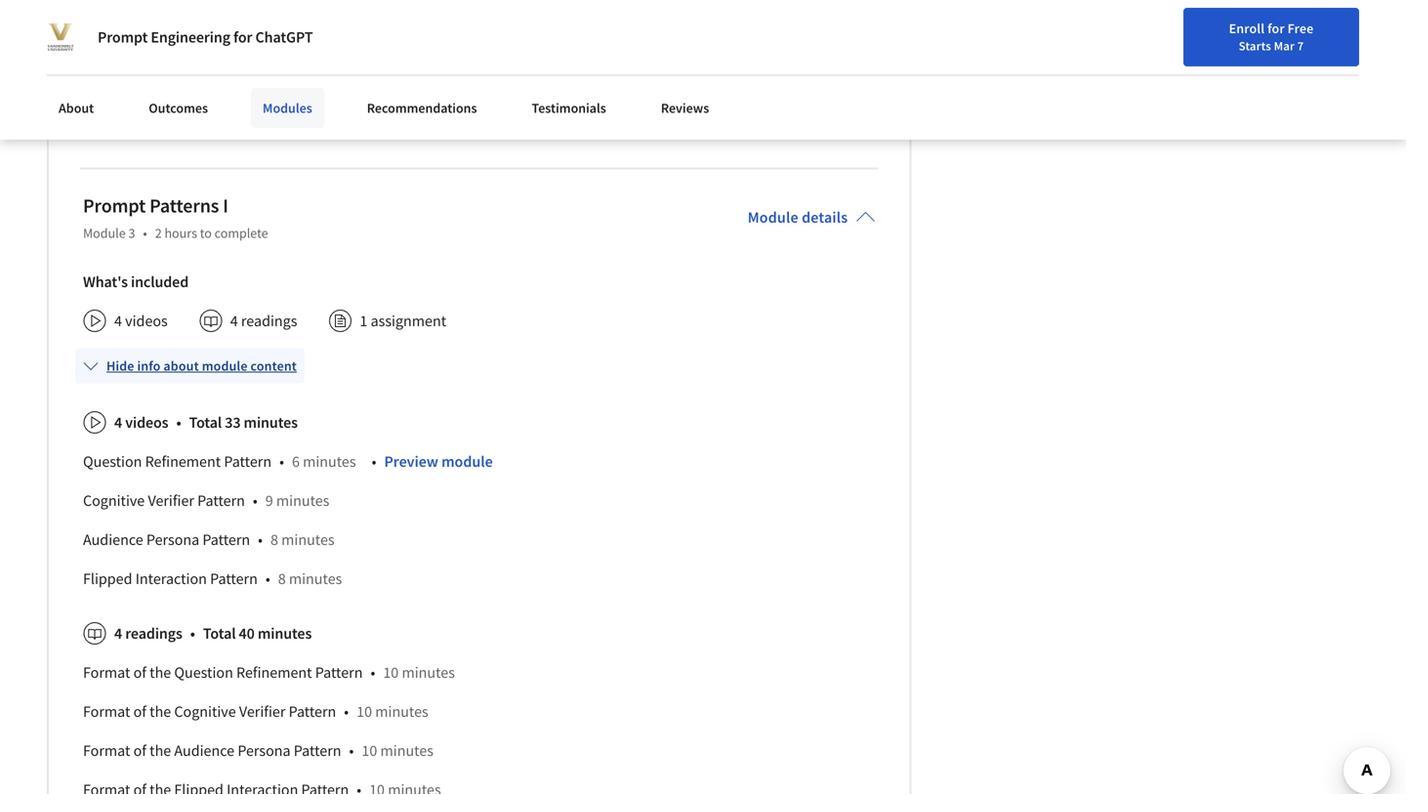 Task type: locate. For each thing, give the bounding box(es) containing it.
persona up outcomes
[[168, 65, 221, 84]]

new
[[1183, 22, 1209, 40], [232, 104, 261, 123]]

module inside region
[[442, 452, 493, 471]]

join for free
[[1320, 25, 1396, 42]]

1 vertical spatial 10
[[357, 702, 372, 721]]

4 readings
[[230, 311, 297, 330], [114, 624, 182, 643]]

prompt
[[98, 27, 148, 47], [83, 193, 146, 218]]

format
[[83, 663, 130, 682], [83, 702, 130, 721], [83, 741, 130, 760]]

120
[[265, 26, 289, 45]]

•
[[217, 26, 222, 45], [280, 65, 285, 84], [143, 224, 147, 242], [176, 413, 181, 432], [279, 452, 284, 471], [372, 452, 377, 471], [253, 491, 258, 510], [258, 530, 263, 549], [266, 569, 270, 588], [190, 624, 195, 643], [371, 663, 376, 682], [344, 702, 349, 721], [349, 741, 354, 760]]

module
[[202, 357, 248, 374], [442, 452, 493, 471]]

4 readings down interaction
[[114, 624, 182, 643]]

1 vertical spatial readings
[[125, 624, 182, 643]]

0 vertical spatial question
[[83, 452, 142, 471]]

3
[[128, 224, 135, 242]]

4 videos down info
[[114, 413, 169, 432]]

question refinement pattern • 6 minutes
[[83, 452, 356, 471]]

module left 3
[[83, 224, 126, 242]]

2 4 videos from the top
[[114, 413, 169, 432]]

for right 'join'
[[1349, 25, 1367, 42]]

hide info about module content
[[106, 357, 297, 374]]

free inside the enroll for free starts mar 7
[[1288, 20, 1314, 37]]

2 inside prompt patterns i module 3 • 2 hours to complete
[[155, 224, 162, 242]]

pattern down format of the question refinement pattern • 10 minutes
[[289, 702, 336, 721]]

question down hide
[[83, 452, 142, 471]]

2 format from the top
[[83, 702, 130, 721]]

verifier up 'format of the audience persona pattern • 10 minutes'
[[239, 702, 286, 721]]

format for format of the cognitive verifier pattern
[[83, 702, 130, 721]]

creating
[[83, 104, 138, 123]]

0 vertical spatial 8
[[271, 530, 278, 549]]

refinement up format of the cognitive verifier pattern • 10 minutes
[[236, 663, 312, 682]]

free up 7
[[1288, 20, 1314, 37]]

audience
[[83, 530, 143, 549], [174, 741, 235, 760]]

2 vertical spatial persona
[[238, 741, 291, 760]]

1 horizontal spatial audience
[[174, 741, 235, 760]]

0 horizontal spatial 4 readings
[[114, 624, 182, 643]]

new right with
[[232, 104, 261, 123]]

0 vertical spatial total
[[229, 26, 262, 45]]

videos down what's included
[[125, 311, 168, 330]]

module
[[748, 207, 799, 227], [83, 224, 126, 242]]

0 vertical spatial of
[[133, 663, 147, 682]]

1 format from the top
[[83, 663, 130, 682]]

2 up the applying on the left of page
[[114, 26, 122, 45]]

format of the question refinement pattern • 10 minutes
[[83, 663, 455, 682]]

8 up the • total 40 minutes
[[278, 569, 286, 588]]

10
[[383, 663, 399, 682], [357, 702, 372, 721], [362, 741, 377, 760]]

cognitive
[[83, 491, 145, 510], [174, 702, 236, 721]]

1 vertical spatial new
[[232, 104, 261, 123]]

prompt up the applying on the left of page
[[98, 27, 148, 47]]

pattern down "120"
[[224, 65, 272, 84]]

1 vertical spatial 2
[[155, 224, 162, 242]]

total left "120"
[[229, 26, 262, 45]]

total left 40
[[203, 624, 236, 643]]

0 horizontal spatial verifier
[[148, 491, 194, 510]]

enroll for free starts mar 7
[[1230, 20, 1314, 54]]

free right 'join'
[[1369, 25, 1396, 42]]

0 horizontal spatial question
[[83, 452, 142, 471]]

format for format of the question refinement pattern
[[83, 663, 130, 682]]

1 horizontal spatial module
[[748, 207, 799, 227]]

refinement
[[145, 452, 221, 471], [236, 663, 312, 682]]

6
[[292, 452, 300, 471]]

• total 40 minutes
[[190, 624, 312, 643]]

minutes
[[292, 26, 346, 45], [311, 65, 364, 84], [381, 104, 434, 123], [244, 413, 298, 432], [303, 452, 356, 471], [276, 491, 330, 510], [282, 530, 335, 549], [289, 569, 342, 588], [258, 624, 312, 643], [402, 663, 455, 682], [375, 702, 429, 721], [381, 741, 434, 760]]

0 horizontal spatial readings
[[125, 624, 182, 643]]

the for audience
[[150, 741, 171, 760]]

0 vertical spatial audience
[[83, 530, 143, 549]]

0 vertical spatial format
[[83, 663, 130, 682]]

free for enroll for free starts mar 7
[[1288, 20, 1314, 37]]

join
[[1320, 25, 1346, 42]]

1 vertical spatial verifier
[[239, 702, 286, 721]]

40
[[239, 624, 255, 643]]

videos down info
[[125, 413, 169, 432]]

60 right information
[[362, 104, 378, 123]]

prompt up 3
[[83, 193, 146, 218]]

0 vertical spatial 10
[[383, 663, 399, 682]]

0 horizontal spatial module
[[202, 357, 248, 374]]

1 vertical spatial 4 readings
[[114, 624, 182, 643]]

2 of from the top
[[133, 702, 147, 721]]

module inside prompt patterns i module 3 • 2 hours to complete
[[83, 224, 126, 242]]

1 vertical spatial 4 videos
[[114, 413, 169, 432]]

your
[[1155, 22, 1181, 40]]

0 horizontal spatial 60
[[292, 65, 308, 84]]

1 horizontal spatial refinement
[[236, 663, 312, 682]]

None search field
[[279, 12, 601, 51]]

assignments
[[125, 26, 209, 45]]

0 horizontal spatial audience
[[83, 530, 143, 549]]

readings down interaction
[[125, 624, 182, 643]]

find your new career link
[[1117, 20, 1259, 44]]

2 videos from the top
[[125, 413, 169, 432]]

8 down the 9
[[271, 530, 278, 549]]

0 vertical spatial videos
[[125, 311, 168, 330]]

4 readings up content
[[230, 311, 297, 330]]

total
[[229, 26, 262, 45], [189, 413, 222, 432], [203, 624, 236, 643]]

4 videos
[[114, 311, 168, 330], [114, 413, 169, 432]]

1 horizontal spatial question
[[174, 663, 233, 682]]

total left 33
[[189, 413, 222, 432]]

free for join for free
[[1369, 25, 1396, 42]]

engineering
[[151, 27, 231, 47]]

log
[[1269, 22, 1290, 40]]

8
[[271, 530, 278, 549], [278, 569, 286, 588]]

format for format of the audience persona pattern
[[83, 741, 130, 760]]

1 vertical spatial 8
[[278, 569, 286, 588]]

audience up flipped
[[83, 530, 143, 549]]

4 down what's
[[114, 311, 122, 330]]

1 horizontal spatial new
[[1183, 22, 1209, 40]]

4 down hide
[[114, 413, 122, 432]]

for left "120"
[[234, 27, 252, 47]]

prompt for patterns
[[83, 193, 146, 218]]

0 horizontal spatial new
[[232, 104, 261, 123]]

pattern down audience persona pattern • 8 minutes
[[210, 569, 258, 588]]

0 vertical spatial readings
[[241, 311, 297, 330]]

1 vertical spatial module
[[442, 452, 493, 471]]

i
[[223, 193, 228, 218]]

1 horizontal spatial for
[[1268, 20, 1285, 37]]

cognitive up 'format of the audience persona pattern • 10 minutes'
[[174, 702, 236, 721]]

log in
[[1269, 22, 1303, 40]]

1 vertical spatial of
[[133, 702, 147, 721]]

format of the cognitive verifier pattern • 10 minutes
[[83, 702, 429, 721]]

reviews
[[661, 99, 710, 117]]

1 vertical spatial prompt
[[83, 193, 146, 218]]

1 horizontal spatial free
[[1369, 25, 1396, 42]]

1 horizontal spatial verifier
[[239, 702, 286, 721]]

videos
[[125, 311, 168, 330], [125, 413, 169, 432]]

2 horizontal spatial for
[[1349, 25, 1367, 42]]

for up mar
[[1268, 20, 1285, 37]]

readings up content
[[241, 311, 297, 330]]

• inside prompt patterns i module 3 • 2 hours to complete
[[143, 224, 147, 242]]

recommendations link
[[355, 88, 489, 128]]

persona up interaction
[[146, 530, 200, 549]]

0 vertical spatial 2
[[114, 26, 122, 45]]

8 for audience persona pattern
[[271, 530, 278, 549]]

0 vertical spatial 4 readings
[[230, 311, 297, 330]]

starts
[[1239, 38, 1272, 54]]

0 horizontal spatial free
[[1288, 20, 1314, 37]]

persona down format of the cognitive verifier pattern • 10 minutes
[[238, 741, 291, 760]]

new right your
[[1183, 22, 1209, 40]]

10 for format of the question refinement pattern
[[383, 663, 399, 682]]

for inside the enroll for free starts mar 7
[[1268, 20, 1285, 37]]

free inside 'link'
[[1369, 25, 1396, 42]]

verifier up audience persona pattern • 8 minutes
[[148, 491, 194, 510]]

0 vertical spatial refinement
[[145, 452, 221, 471]]

info about module content element
[[75, 340, 876, 794]]

2 vertical spatial format
[[83, 741, 130, 760]]

1 horizontal spatial module
[[442, 452, 493, 471]]

applying
[[83, 65, 140, 84]]

1 vertical spatial videos
[[125, 413, 169, 432]]

prompt for engineering
[[98, 27, 148, 47]]

module right preview
[[442, 452, 493, 471]]

details
[[802, 207, 848, 227]]

pattern down format of the cognitive verifier pattern • 10 minutes
[[294, 741, 341, 760]]

pattern up flipped interaction pattern • 8 minutes
[[203, 530, 250, 549]]

33
[[225, 413, 241, 432]]

hours
[[165, 224, 197, 242]]

3 of from the top
[[133, 741, 147, 760]]

1 horizontal spatial cognitive
[[174, 702, 236, 721]]

60 up modules link
[[292, 65, 308, 84]]

audience down format of the cognitive verifier pattern • 10 minutes
[[174, 741, 235, 760]]

0 vertical spatial persona
[[168, 65, 221, 84]]

1 vertical spatial total
[[189, 413, 222, 432]]

enroll
[[1230, 20, 1265, 37]]

2 vertical spatial 10
[[362, 741, 377, 760]]

4 videos down what's included
[[114, 311, 168, 330]]

1 of from the top
[[133, 663, 147, 682]]

module left details
[[748, 207, 799, 227]]

question
[[83, 452, 142, 471], [174, 663, 233, 682]]

1 vertical spatial format
[[83, 702, 130, 721]]

pattern up format of the cognitive verifier pattern • 10 minutes
[[315, 663, 363, 682]]

coursera image
[[23, 16, 148, 47]]

0 vertical spatial new
[[1183, 22, 1209, 40]]

the
[[144, 65, 165, 84], [150, 663, 171, 682], [150, 702, 171, 721], [150, 741, 171, 760]]

2 vertical spatial of
[[133, 741, 147, 760]]

cognitive up flipped
[[83, 491, 145, 510]]

1 horizontal spatial 2
[[155, 224, 162, 242]]

hide info about module content button
[[75, 348, 305, 383]]

0 horizontal spatial module
[[83, 224, 126, 242]]

prompt inside prompt patterns i module 3 • 2 hours to complete
[[83, 193, 146, 218]]

3 format from the top
[[83, 741, 130, 760]]

free
[[1288, 20, 1314, 37], [1369, 25, 1396, 42]]

videos inside the hide info about module content region
[[125, 413, 169, 432]]

patterns
[[150, 193, 219, 218]]

for for enroll
[[1268, 20, 1285, 37]]

for for join
[[1349, 25, 1367, 42]]

readings inside the hide info about module content region
[[125, 624, 182, 643]]

prompt patterns i module 3 • 2 hours to complete
[[83, 193, 268, 242]]

about
[[59, 99, 94, 117]]

4
[[114, 311, 122, 330], [230, 311, 238, 330], [114, 413, 122, 432], [114, 624, 122, 643]]

question down the • total 40 minutes
[[174, 663, 233, 682]]

0 vertical spatial module
[[202, 357, 248, 374]]

0 vertical spatial cognitive
[[83, 491, 145, 510]]

for inside join for free 'link'
[[1349, 25, 1367, 42]]

2 left the 'hours'
[[155, 224, 162, 242]]

10 for format of the audience persona pattern
[[362, 741, 377, 760]]

0 vertical spatial 4 videos
[[114, 311, 168, 330]]

of
[[133, 663, 147, 682], [133, 702, 147, 721], [133, 741, 147, 760]]

flipped
[[83, 569, 132, 588]]

information
[[264, 104, 342, 123]]

readings
[[241, 311, 297, 330], [125, 624, 182, 643]]

0 horizontal spatial for
[[234, 27, 252, 47]]

for
[[1268, 20, 1285, 37], [1349, 25, 1367, 42], [234, 27, 252, 47]]

module right about
[[202, 357, 248, 374]]

1 horizontal spatial 60
[[362, 104, 378, 123]]

refinement up cognitive verifier pattern • 9 minutes
[[145, 452, 221, 471]]

8 for flipped interaction pattern
[[278, 569, 286, 588]]

assignment
[[371, 311, 447, 330]]

0 vertical spatial 60
[[292, 65, 308, 84]]

of for cognitive
[[133, 702, 147, 721]]

0 vertical spatial prompt
[[98, 27, 148, 47]]

total for total 120 minutes
[[229, 26, 262, 45]]

persona
[[168, 65, 221, 84], [146, 530, 200, 549], [238, 741, 291, 760]]

chatgpt
[[255, 27, 313, 47]]

60
[[292, 65, 308, 84], [362, 104, 378, 123]]

2 vertical spatial total
[[203, 624, 236, 643]]



Task type: describe. For each thing, give the bounding box(es) containing it.
0 vertical spatial verifier
[[148, 491, 194, 510]]

pattern down • total 33 minutes
[[224, 452, 272, 471]]

what's included
[[83, 272, 189, 291]]

module inside dropdown button
[[202, 357, 248, 374]]

4 down flipped
[[114, 624, 122, 643]]

applying the persona pattern • 60 minutes
[[83, 65, 364, 84]]

total for total 33 minutes
[[189, 413, 222, 432]]

outcomes
[[149, 99, 208, 117]]

7
[[1298, 38, 1305, 54]]

flipped interaction pattern • 8 minutes
[[83, 569, 342, 588]]

recommendations
[[367, 99, 477, 117]]

0 horizontal spatial refinement
[[145, 452, 221, 471]]

4 videos inside the hide info about module content region
[[114, 413, 169, 432]]

included
[[131, 272, 189, 291]]

career
[[1212, 22, 1249, 40]]

of for audience
[[133, 741, 147, 760]]

1 vertical spatial refinement
[[236, 663, 312, 682]]

interaction
[[136, 569, 207, 588]]

format of the audience persona pattern • 10 minutes
[[83, 741, 434, 760]]

pattern down question refinement pattern • 6 minutes
[[198, 491, 245, 510]]

with
[[200, 104, 229, 123]]

1 vertical spatial question
[[174, 663, 233, 682]]

modules
[[263, 99, 312, 117]]

of for question
[[133, 663, 147, 682]]

find
[[1127, 22, 1152, 40]]

0 horizontal spatial 2
[[114, 26, 122, 45]]

1 vertical spatial cognitive
[[174, 702, 236, 721]]

complete
[[215, 224, 268, 242]]

1 vertical spatial audience
[[174, 741, 235, 760]]

about
[[164, 357, 199, 374]]

0 horizontal spatial cognitive
[[83, 491, 145, 510]]

1
[[360, 311, 368, 330]]

join for free link
[[1315, 15, 1401, 52]]

testimonials link
[[520, 88, 618, 128]]

to
[[200, 224, 212, 242]]

2 assignments
[[114, 26, 209, 45]]

vanderbilt university image
[[47, 23, 74, 51]]

4 readings inside the hide info about module content region
[[114, 624, 182, 643]]

info
[[137, 357, 161, 374]]

1 4 videos from the top
[[114, 311, 168, 330]]

1 vertical spatial 60
[[362, 104, 378, 123]]

prompt engineering for chatgpt
[[98, 27, 313, 47]]

• total 120 minutes
[[217, 26, 346, 45]]

about link
[[47, 88, 106, 128]]

• preview module
[[372, 452, 493, 471]]

reviews link
[[650, 88, 721, 128]]

content
[[251, 357, 297, 374]]

in
[[1292, 22, 1303, 40]]

1 assignment
[[360, 311, 447, 330]]

hide info about module content region
[[83, 395, 876, 794]]

outcomes link
[[137, 88, 220, 128]]

1 videos from the top
[[125, 311, 168, 330]]

testimonials
[[532, 99, 607, 117]]

total for total 40 minutes
[[203, 624, 236, 643]]

creating prompts with new information
[[83, 104, 342, 123]]

hide
[[106, 357, 134, 374]]

60 minutes
[[362, 104, 434, 123]]

the for cognitive
[[150, 702, 171, 721]]

modules link
[[251, 88, 324, 128]]

1 horizontal spatial 4 readings
[[230, 311, 297, 330]]

1 vertical spatial persona
[[146, 530, 200, 549]]

9
[[266, 491, 273, 510]]

4 up hide info about module content
[[230, 311, 238, 330]]

find your new career
[[1127, 22, 1249, 40]]

10 for format of the cognitive verifier pattern
[[357, 702, 372, 721]]

what's
[[83, 272, 128, 291]]

the for question
[[150, 663, 171, 682]]

preview module link
[[384, 452, 493, 471]]

mar
[[1275, 38, 1295, 54]]

module details
[[748, 207, 848, 227]]

• total 33 minutes
[[176, 413, 298, 432]]

prompts
[[141, 104, 197, 123]]

log in link
[[1259, 20, 1313, 43]]

preview
[[384, 452, 439, 471]]

audience persona pattern • 8 minutes
[[83, 530, 335, 549]]

cognitive verifier pattern • 9 minutes
[[83, 491, 330, 510]]

1 horizontal spatial readings
[[241, 311, 297, 330]]



Task type: vqa. For each thing, say whether or not it's contained in the screenshot.
Quality
no



